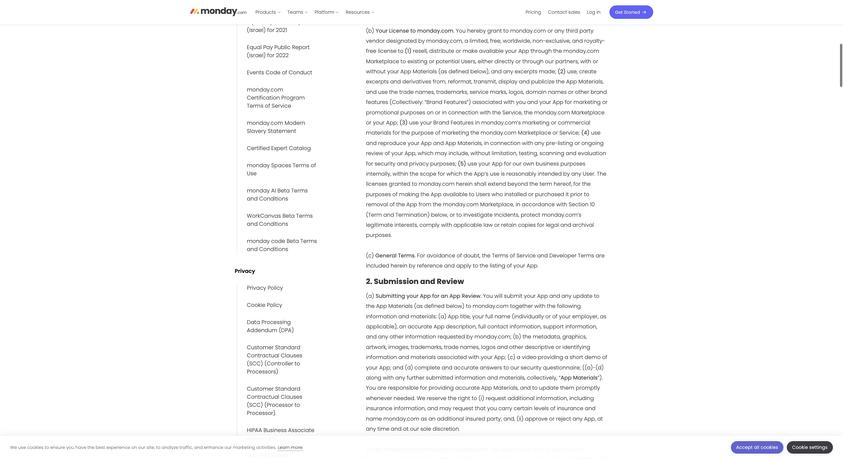 Task type: describe. For each thing, give the bounding box(es) containing it.
we use cookies to ensure you have the best experience on our site, to analyze traffic, and enhance our marketing activities. learn more
[[10, 444, 303, 451]]

(individually
[[512, 313, 544, 321]]

terms inside monday ai beta terms and conditions
[[291, 187, 308, 195]]

your up along at the bottom left of the page
[[366, 364, 378, 372]]

testing,
[[519, 150, 538, 157]]

to up applicable
[[457, 211, 462, 219]]

information, up levels
[[536, 395, 568, 402]]

your down purpose
[[408, 139, 420, 147]]

the inside "resell, distribute or make available your app through the monday.com marketplace to existing or potential users, either directly or through our partners, with or without your app materials (as defined below), and any excerpts made;"
[[554, 47, 562, 55]]

or down brand at the right of page
[[603, 98, 608, 106]]

app up from
[[431, 191, 442, 198]]

or right existing
[[429, 57, 435, 65]]

the down (3)
[[402, 129, 410, 137]]

investigate
[[464, 211, 493, 219]]

your down promotional
[[373, 119, 385, 127]]

monday for monday code beta terms and conditions
[[247, 237, 270, 245]]

cookie for cookie settings
[[793, 445, 809, 451]]

‎10
[[590, 201, 595, 209]]

retain
[[501, 221, 517, 229]]

any inside use and reproduce your app and app materials, in connection with any pre-listing or ongoing review of your app, which may include, without limitation, testing, scanning and evaluation for security and privacy purposes;
[[535, 139, 545, 147]]

2022
[[276, 51, 289, 59]]

submitting
[[376, 292, 405, 300]]

service
[[470, 88, 489, 96]]

your down license
[[388, 68, 399, 75]]

cookies for use
[[27, 444, 44, 451]]

1 horizontal spatial a
[[517, 354, 521, 361]]

to right prior
[[584, 191, 590, 198]]

or left commercial on the top right of the page
[[551, 119, 557, 127]]

for up prior
[[574, 180, 581, 188]]

privacy for privacy policy
[[247, 284, 266, 292]]

app up is
[[492, 160, 503, 168]]

of inside use your brand features in monday.com's marketing or commercial materials for the purpose of marketing the monday.com marketplace or service;
[[435, 129, 441, 137]]

implied
[[385, 446, 405, 454]]

questionnaire;
[[543, 364, 581, 372]]

monday.com down scope
[[419, 180, 455, 188]]

use inside use, create excerpts and derivatives from, reformat, transmit, display and publicize the app materials, and use the trade names, trademarks, service marks, logos, domain names or other brand features (collectively: "brand features") associated with you and your app for marketing or promotional purposes on or in connection with the service, the monday.com marketplace or your app;
[[378, 88, 388, 96]]

marketplace inside use your brand features in monday.com's marketing or commercial materials for the purpose of marketing the monday.com marketplace or service;
[[518, 129, 551, 137]]

any left time
[[366, 425, 376, 433]]

dialog containing we use cookies to ensure you have the best experience on our site, to analyze traffic, and enhance our marketing activities.
[[0, 436, 844, 459]]

app down the worldwide,
[[519, 47, 530, 55]]

monday.com inside . the app review and/or approval by monday.com does not constitute an endorsement or guarantee of the app's reliability an
[[366, 456, 402, 459]]

2 vertical spatial purposes
[[366, 191, 391, 198]]

the up below, in the top of the page
[[433, 201, 442, 209]]

doubt,
[[464, 252, 481, 260]]

0 vertical spatial at
[[598, 415, 603, 423]]

1 horizontal spatial additional
[[508, 395, 535, 402]]

policy for cookie policy
[[267, 301, 282, 309]]

the inside . the app review and/or approval by monday.com does not constitute an endorsement or guarantee of the app's reliability an
[[546, 456, 555, 459]]

your down the worldwide,
[[506, 47, 517, 55]]

or right names
[[569, 88, 574, 96]]

associated inside you will submit your app and any update to the app materials (as defined below) to monday.com together with the following information and materials: (a) app title, your full name (individually or of your employer, as applicable), an accurate app description, full contact information, support information, and any other information requested by monday.com; (b) the metadata, graphics, artwork, images, trademarks, trade names, logos and other descriptive or identifying information and materials associated with your app; (c) a video providing a short demo of your app; and (d) complete and accurate answers to our security questionnaire; ((a)-(d) along with any further submitted information and materials, collectively, "
[[438, 354, 467, 361]]

2 horizontal spatial a
[[565, 354, 569, 361]]

by inside . for avoidance of doubt, the terms of service and developer terms are included herein by reference and apply to the listing of your app.
[[409, 262, 416, 270]]

service,
[[503, 109, 523, 116]]

promptly
[[576, 384, 601, 392]]

(b) inside you will submit your app and any update to the app materials (as defined below) to monday.com together with the following information and materials: (a) app title, your full name (individually or of your employer, as applicable), an accurate app description, full contact information, support information, and any other information requested by monday.com; (b) the metadata, graphics, artwork, images, trademarks, trade names, logos and other descriptive or identifying information and materials associated with your app; (c) a video providing a short demo of your app; and (d) complete and accurate answers to our security questionnaire; ((a)-(d) along with any further submitted information and materials, collectively, "
[[513, 333, 522, 341]]

the down (2)
[[556, 78, 565, 86]]

monday.com's inside use your brand features in monday.com's marketing or commercial materials for the purpose of marketing the monday.com marketplace or service;
[[482, 119, 521, 127]]

monday.com inside the '. you hereby grant to monday.com or any third party vendor designated by monday.com, a limited, free, worldwide, non-exclusive, and royalty- free license to'
[[511, 27, 546, 35]]

party
[[580, 27, 594, 35]]

0 horizontal spatial at
[[403, 425, 409, 433]]

to inside "resell, distribute or make available your app through the monday.com marketplace to existing or potential users, either directly or through our partners, with or without your app materials (as defined below), and any excerpts made;"
[[401, 57, 406, 65]]

code
[[266, 69, 281, 76]]

to right license
[[411, 27, 416, 35]]

grant
[[488, 27, 502, 35]]

(c) general terms
[[366, 252, 415, 260]]

without inside use and reproduce your app and app materials, in connection with any pre-listing or ongoing review of your app, which may include, without limitation, testing, scanning and evaluation for security and privacy purposes;
[[471, 150, 491, 157]]

to right site,
[[156, 444, 161, 451]]

partners,
[[556, 57, 579, 65]]

the down privacy
[[410, 170, 419, 178]]

other inside use, create excerpts and derivatives from, reformat, transmit, display and publicize the app materials, and use the trade names, trademarks, service marks, logos, domain names or other brand features (collectively: "brand features") associated with you and your app for marketing or promotional purposes on or in connection with the service, the monday.com marketplace or your app;
[[576, 88, 590, 96]]

information, down needed.
[[394, 405, 426, 413]]

monday.com inside use, create excerpts and derivatives from, reformat, transmit, display and publicize the app materials, and use the trade names, trademarks, service marks, logos, domain names or other brand features (collectively: "brand features") associated with you and your app for marketing or promotional purposes on or in connection with the service, the monday.com marketplace or your app;
[[535, 109, 570, 116]]

workcanvas beta terms and conditions link
[[236, 211, 321, 229]]

the up from
[[421, 191, 430, 198]]

as inside you will submit your app and any update to the app materials (as defined below) to monday.com together with the following information and materials: (a) app title, your full name (individually or of your employer, as applicable), an accurate app description, full contact information, support information, and any other information requested by monday.com; (b) the metadata, graphics, artwork, images, trademarks, trade names, logos and other descriptive or identifying information and materials associated with your app; (c) a video providing a short demo of your app; and (d) complete and accurate answers to our security questionnaire; ((a)-(d) along with any further submitted information and materials, collectively, "
[[600, 313, 607, 321]]

learn more link
[[278, 444, 303, 451]]

the inside dialog
[[87, 444, 95, 451]]

or left make
[[456, 47, 461, 55]]

your down domain
[[540, 98, 552, 106]]

any inside use your app for our own business purposes internally, within the scope for which the app's use is reasonably intended by any user. the licenses granted to monday.com herein shall extend beyond the term hereof, for the purposes of making the app available to users who installed or purchased it prior to removal of the app from the monday.com marketplace, in accordance with section ‎10 (term and termination) below, or to investigate incidents, protect monday.com's legitimate interests, comply with applicable law or retain copies for legal and archival purposes.
[[572, 170, 582, 178]]

to left (i)
[[472, 395, 477, 402]]

beta inside 'workcanvas beta terms and conditions'
[[283, 212, 295, 220]]

potential
[[436, 57, 460, 65]]

1 vertical spatial accurate
[[454, 364, 479, 372]]

in inside use, create excerpts and derivatives from, reformat, transmit, display and publicize the app materials, and use the trade names, trademarks, service marks, logos, domain names or other brand features (collectively: "brand features") associated with you and your app for marketing or promotional purposes on or in connection with the service, the monday.com marketplace or your app;
[[442, 109, 447, 116]]

learn
[[278, 444, 290, 451]]

below)
[[446, 303, 465, 310]]

monday.com's inside use your app for our own business purposes internally, within the scope for which the app's use is reasonably intended by any user. the licenses granted to monday.com herein shall extend beyond the term hereof, for the purposes of making the app available to users who installed or purchased it prior to removal of the app from the monday.com marketplace, in accordance with section ‎10 (term and termination) below, or to investigate incidents, protect monday.com's legitimate interests, comply with applicable law or retain copies for legal and archival purposes.
[[542, 211, 582, 219]]

with up use your brand features in monday.com's marketing or commercial materials for the purpose of marketing the monday.com marketplace or service;
[[480, 109, 491, 116]]

get started button
[[610, 5, 654, 19]]

by inside use your app for our own business purposes internally, within the scope for which the app's use is reasonably intended by any user. the licenses granted to monday.com herein shall extend beyond the term hereof, for the purposes of making the app available to users who installed or purchased it prior to removal of the app from the monday.com marketplace, in accordance with section ‎10 (term and termination) below, or to investigate incidents, protect monday.com's legitimate interests, comply with applicable law or retain copies for legal and archival purposes.
[[564, 170, 570, 178]]

logos
[[481, 343, 496, 351]]

terms left for
[[398, 252, 415, 260]]

to up employer,
[[595, 292, 600, 300]]

are inside . for avoidance of doubt, the terms of service and developer terms are included herein by reference and apply to the listing of your app.
[[596, 252, 605, 260]]

0 vertical spatial through
[[531, 47, 552, 55]]

the down doubt,
[[480, 262, 489, 270]]

along
[[366, 374, 382, 382]]

monday.com up investigate
[[443, 201, 479, 209]]

(b) for (b) your license to monday.com
[[366, 27, 374, 35]]

the down features
[[471, 129, 480, 137]]

your down reproduce
[[392, 150, 403, 157]]

app down use,
[[567, 78, 577, 86]]

any up responsible
[[396, 374, 406, 382]]

clauses for (processor
[[281, 393, 303, 401]]

terms right 'developer'
[[578, 252, 595, 260]]

events code of conduct
[[247, 69, 313, 76]]

information up right
[[455, 374, 486, 382]]

the inside . the app review and/or approval by monday.com does not constitute an endorsement or guarantee of the app's reliability an
[[490, 446, 500, 454]]

of right "demo"
[[603, 354, 608, 361]]

service inside . for avoidance of doubt, the terms of service and developer terms are included herein by reference and apply to the listing of your app.
[[517, 252, 536, 260]]

list containing products
[[252, 0, 378, 24]]

workcanvas
[[247, 212, 281, 220]]

2 insurance from the left
[[557, 405, 584, 413]]

1 horizontal spatial request
[[486, 395, 506, 402]]

an inside "). you are responsible for providing accurate app materials, and to update them promptly whenever needed. we reserve the right to (i) request additional information, including insurance information, and may request that you carry certain levels of insurance and name monday.com as an additional insured party; and, (ii) approve or reject any app, at any time and at our sole discretion.
[[429, 415, 436, 423]]

of inside "). you are responsible for providing accurate app materials, and to update them promptly whenever needed. we reserve the right to (i) request additional information, including insurance information, and may request that you carry certain levels of insurance and name monday.com as an additional insured party; and, (ii) approve or reject any app, at any time and at our sole discretion.
[[551, 405, 556, 413]]

standard for (processor
[[275, 385, 301, 393]]

logos,
[[509, 88, 525, 96]]

excerpts inside "resell, distribute or make available your app through the monday.com marketplace to existing or potential users, either directly or through our partners, with or without your app materials (as defined below), and any excerpts made;"
[[515, 68, 538, 75]]

the inside use your app for our own business purposes internally, within the scope for which the app's use is reasonably intended by any user. the licenses granted to monday.com herein shall extend beyond the term hereof, for the purposes of making the app available to users who installed or purchased it prior to removal of the app from the monday.com marketplace, in accordance with section ‎10 (term and termination) below, or to investigate incidents, protect monday.com's legitimate interests, comply with applicable law or retain copies for legal and archival purposes.
[[597, 170, 607, 178]]

reproduce
[[378, 139, 407, 147]]

of inside monday spaces terms of use
[[311, 162, 316, 169]]

listing inside . for avoidance of doubt, the terms of service and developer terms are included herein by reference and apply to the listing of your app.
[[490, 262, 506, 270]]

the up applicable),
[[366, 303, 375, 310]]

of up support
[[553, 313, 558, 321]]

or down metadata,
[[556, 343, 561, 351]]

(2)
[[558, 68, 566, 75]]

in inside use your brand features in monday.com's marketing or commercial materials for the purpose of marketing the monday.com marketplace or service;
[[476, 119, 480, 127]]

or right below, in the top of the page
[[450, 211, 455, 219]]

transmit,
[[474, 78, 497, 86]]

0 horizontal spatial request
[[453, 405, 474, 413]]

ensure
[[50, 444, 65, 451]]

to inside . for avoidance of doubt, the terms of service and developer terms are included herein by reference and apply to the listing of your app.
[[473, 262, 479, 270]]

for down purposes;
[[438, 170, 445, 178]]

or inside "). you are responsible for providing accurate app materials, and to update them promptly whenever needed. we reserve the right to (i) request additional information, including insurance information, and may request that you carry certain levels of insurance and name monday.com as an additional insured party; and, (ii) approve or reject any app, at any time and at our sole discretion.
[[550, 415, 555, 423]]

existing
[[408, 57, 428, 65]]

to left (1)
[[398, 47, 404, 55]]

sales
[[569, 9, 581, 15]]

(b) for (b) no implied endorsement by monday.com
[[366, 446, 374, 454]]

app down purpose
[[421, 139, 432, 147]]

trade inside you will submit your app and any update to the app materials (as defined below) to monday.com together with the following information and materials: (a) app title, your full name (individually or of your employer, as applicable), an accurate app description, full contact information, support information, and any other information requested by monday.com; (b) the metadata, graphics, artwork, images, trademarks, trade names, logos and other descriptive or identifying information and materials associated with your app; (c) a video providing a short demo of your app; and (d) complete and accurate answers to our security questionnaire; ((a)-(d) along with any further submitted information and materials, collectively, "
[[444, 343, 459, 351]]

graphics,
[[563, 333, 587, 341]]

processors)
[[247, 368, 278, 376]]

certification
[[247, 94, 280, 102]]

for inside "). you are responsible for providing accurate app materials, and to update them promptly whenever needed. we reserve the right to (i) request additional information, including insurance information, and may request that you carry certain levels of insurance and name monday.com as an additional insured party; and, (ii) approve or reject any app, at any time and at our sole discretion.
[[420, 384, 428, 392]]

marketing inside dialog
[[233, 444, 255, 451]]

0 vertical spatial accurate
[[408, 323, 433, 331]]

(a) inside you will submit your app and any update to the app materials (as defined below) to monday.com together with the following information and materials: (a) app title, your full name (individually or of your employer, as applicable), an accurate app description, full contact information, support information, and any other information requested by monday.com; (b) the metadata, graphics, artwork, images, trademarks, trade names, logos and other descriptive or identifying information and materials associated with your app; (c) a video providing a short demo of your app; and (d) complete and accurate answers to our security questionnaire; ((a)-(d) along with any further submitted information and materials, collectively, "
[[439, 313, 447, 321]]

third
[[566, 27, 578, 35]]

trademarks, inside you will submit your app and any update to the app materials (as defined below) to monday.com together with the following information and materials: (a) app title, your full name (individually or of your employer, as applicable), an accurate app description, full contact information, support information, and any other information requested by monday.com; (b) the metadata, graphics, artwork, images, trademarks, trade names, logos and other descriptive or identifying information and materials associated with your app; (c) a video providing a short demo of your app; and (d) complete and accurate answers to our security questionnaire; ((a)-(d) along with any further submitted information and materials, collectively, "
[[411, 343, 443, 351]]

for inside use your brand features in monday.com's marketing or commercial materials for the purpose of marketing the monday.com marketplace or service;
[[393, 129, 400, 137]]

limited,
[[470, 37, 489, 45]]

terms inside "monday.com certification program terms of service"
[[247, 102, 264, 110]]

hipaa business associate agreement
[[247, 427, 315, 443]]

for inside use and reproduce your app and app materials, in connection with any pre-listing or ongoing review of your app, which may include, without limitation, testing, scanning and evaluation for security and privacy purposes;
[[366, 160, 373, 168]]

platform link
[[312, 7, 343, 18]]

app up requested
[[434, 323, 445, 331]]

information down artwork,
[[366, 354, 397, 361]]

use, create excerpts and derivatives from, reformat, transmit, display and publicize the app materials, and use the trade names, trademarks, service marks, logos, domain names or other brand features (collectively: "brand features") associated with you and your app for marketing or promotional purposes on or in connection with the service, the monday.com marketplace or your app;
[[366, 68, 608, 127]]

app inside "). you are responsible for providing accurate app materials, and to update them promptly whenever needed. we reserve the right to (i) request additional information, including insurance information, and may request that you carry certain levels of insurance and name monday.com as an additional insured party; and, (ii) approve or reject any app, at any time and at our sole discretion.
[[482, 384, 492, 392]]

main element
[[252, 0, 654, 24]]

(b) no implied endorsement by monday.com
[[366, 446, 488, 454]]

developer
[[550, 252, 577, 260]]

to up title,
[[466, 303, 472, 310]]

scanning
[[540, 150, 565, 157]]

to up materials,
[[504, 364, 509, 372]]

use inside use your brand features in monday.com's marketing or commercial materials for the purpose of marketing the monday.com marketplace or service;
[[409, 119, 419, 127]]

1 vertical spatial additional
[[437, 415, 464, 423]]

app up the them
[[561, 374, 572, 382]]

hipaa business associate agreement link
[[236, 426, 321, 444]]

information, down the (individually
[[510, 323, 542, 331]]

commercial
[[558, 119, 591, 127]]

pay for 2022
[[263, 43, 273, 51]]

which inside use and reproduce your app and app materials, in connection with any pre-listing or ongoing review of your app, which may include, without limitation, testing, scanning and evaluation for security and privacy purposes;
[[418, 150, 434, 157]]

app up below)
[[450, 292, 461, 300]]

processor)
[[247, 410, 276, 417]]

report for equal pay public report (israel) for 2022
[[292, 43, 310, 51]]

review inside use and reproduce your app and app materials, in connection with any pre-listing or ongoing review of your app, which may include, without limitation, testing, scanning and evaluation for security and privacy purposes;
[[366, 150, 384, 157]]

started
[[625, 9, 640, 15]]

defined inside "resell, distribute or make available your app through the monday.com marketplace to existing or potential users, either directly or through our partners, with or without your app materials (as defined below), and any excerpts made;"
[[449, 68, 469, 75]]

any inside the '. you hereby grant to monday.com or any third party vendor designated by monday.com, a limited, free, worldwide, non-exclusive, and royalty- free license to'
[[555, 27, 565, 35]]

2021
[[276, 26, 287, 34]]

(scc) for processors)
[[247, 360, 263, 368]]

our inside you will submit your app and any update to the app materials (as defined below) to monday.com together with the following information and materials: (a) app title, your full name (individually or of your employer, as applicable), an accurate app description, full contact information, support information, and any other information requested by monday.com; (b) the metadata, graphics, artwork, images, trademarks, trade names, logos and other descriptive or identifying information and materials associated with your app; (c) a video providing a short demo of your app; and (d) complete and accurate answers to our security questionnaire; ((a)-(d) along with any further submitted information and materials, collectively, "
[[511, 364, 520, 372]]

beta for ai
[[278, 187, 290, 195]]

responsible
[[388, 384, 419, 392]]

of inside "monday.com certification program terms of service"
[[265, 102, 270, 110]]

accept all cookies
[[737, 445, 779, 451]]

of inside use and reproduce your app and app materials, in connection with any pre-listing or ongoing review of your app, which may include, without limitation, testing, scanning and evaluation for security and privacy purposes;
[[385, 150, 390, 157]]

2 vertical spatial other
[[510, 343, 524, 351]]

privacy policy link
[[236, 283, 287, 293]]

(processor
[[265, 401, 293, 409]]

2 (d) from the left
[[596, 364, 604, 372]]

our right enhance
[[225, 444, 232, 451]]

free
[[366, 47, 377, 55]]

((a)-
[[583, 364, 596, 372]]

to left users
[[469, 191, 475, 198]]

monday.com inside "resell, distribute or make available your app through the monday.com marketplace to existing or potential users, either directly or through our partners, with or without your app materials (as defined below), and any excerpts made;"
[[564, 47, 600, 55]]

to up the making at the left of page
[[412, 180, 418, 188]]

privacy
[[409, 160, 429, 168]]

2 vertical spatial materials
[[573, 374, 598, 382]]

our inside "resell, distribute or make available your app through the monday.com marketplace to existing or potential users, either directly or through our partners, with or without your app materials (as defined below), and any excerpts made;"
[[546, 57, 554, 65]]

1 vertical spatial purposes
[[561, 160, 586, 168]]

promotional
[[366, 109, 399, 116]]

log in link
[[584, 7, 604, 18]]

review.
[[462, 292, 482, 300]]

1 vertical spatial full
[[479, 323, 486, 331]]

domain
[[526, 88, 547, 96]]

contact
[[488, 323, 509, 331]]

the up (collectively:
[[389, 88, 398, 96]]

an up below)
[[441, 292, 448, 300]]

marketplace inside "resell, distribute or make available your app through the monday.com marketplace to existing or potential users, either directly or through our partners, with or without your app materials (as defined below), and any excerpts made;"
[[366, 57, 399, 65]]

contractual for (controller
[[247, 352, 279, 360]]

2. submission and review
[[366, 276, 464, 287]]

app up include,
[[446, 139, 456, 147]]

title,
[[461, 313, 471, 321]]

1 vertical spatial other
[[390, 333, 404, 341]]

hereby
[[468, 27, 486, 35]]

collectively,
[[527, 374, 558, 382]]

app up derivatives
[[401, 68, 412, 75]]

on inside use, create excerpts and derivatives from, reformat, transmit, display and publicize the app materials, and use the trade names, trademarks, service marks, logos, domain names or other brand features (collectively: "brand features") associated with you and your app for marketing or promotional purposes on or in connection with the service, the monday.com marketplace or your app;
[[427, 109, 434, 116]]

monday.com inside "monday.com certification program terms of service"
[[247, 86, 283, 93]]

app down below)
[[448, 313, 459, 321]]

your down following
[[559, 313, 571, 321]]

for left 'legal'
[[538, 221, 545, 229]]

any up following
[[562, 292, 572, 300]]

reliability
[[572, 456, 596, 459]]

any down applicable),
[[378, 333, 388, 341]]

excerpts inside use, create excerpts and derivatives from, reformat, transmit, display and publicize the app materials, and use the trade names, trademarks, service marks, logos, domain names or other brand features (collectively: "brand features") associated with you and your app for marketing or promotional purposes on or in connection with the service, the monday.com marketplace or your app;
[[366, 78, 389, 86]]

the up 'descriptive'
[[523, 333, 532, 341]]

app down names
[[553, 98, 564, 106]]

the left the term
[[530, 180, 539, 188]]

terms inside monday code beta terms and conditions
[[301, 237, 317, 245]]

materials, inside use, create excerpts and derivatives from, reformat, transmit, display and publicize the app materials, and use the trade names, trademarks, service marks, logos, domain names or other brand features (collectively: "brand features") associated with you and your app for marketing or promotional purposes on or in connection with the service, the monday.com marketplace or your app;
[[579, 78, 604, 86]]

right
[[458, 395, 471, 402]]

(i)
[[479, 395, 485, 402]]

app, inside use and reproduce your app and app materials, in connection with any pre-listing or ongoing review of your app, which may include, without limitation, testing, scanning and evaluation for security and privacy purposes;
[[405, 150, 417, 157]]

identifying
[[563, 343, 591, 351]]

customer for (controller
[[247, 344, 274, 352]]

with up the (individually
[[535, 303, 546, 310]]

information down materials:
[[405, 333, 436, 341]]

either
[[478, 57, 493, 65]]

0 vertical spatial full
[[486, 313, 493, 321]]

video
[[522, 354, 537, 361]]

materials, inside "). you are responsible for providing accurate app materials, and to update them promptly whenever needed. we reserve the right to (i) request additional information, including insurance information, and may request that you carry certain levels of insurance and name monday.com as an additional insured party; and, (ii) approve or reject any app, at any time and at our sole discretion.
[[494, 384, 519, 392]]

or up pre-
[[553, 129, 558, 137]]

you will submit your app and any update to the app materials (as defined below) to monday.com together with the following information and materials: (a) app title, your full name (individually or of your employer, as applicable), an accurate app description, full contact information, support information, and any other information requested by monday.com; (b) the metadata, graphics, artwork, images, trademarks, trade names, logos and other descriptive or identifying information and materials associated with your app; (c) a video providing a short demo of your app; and (d) complete and accurate answers to our security questionnaire; ((a)-(d) along with any further submitted information and materials, collectively, "
[[366, 292, 608, 382]]

features
[[366, 98, 388, 106]]

complete
[[415, 364, 441, 372]]

names, inside use, create excerpts and derivatives from, reformat, transmit, display and publicize the app materials, and use the trade names, trademarks, service marks, logos, domain names or other brand features (collectively: "brand features") associated with you and your app for marketing or promotional purposes on or in connection with the service, the monday.com marketplace or your app;
[[416, 88, 435, 96]]

names, inside you will submit your app and any update to the app materials (as defined below) to monday.com together with the following information and materials: (a) app title, your full name (individually or of your employer, as applicable), an accurate app description, full contact information, support information, and any other information requested by monday.com; (b) the metadata, graphics, artwork, images, trademarks, trade names, logos and other descriptive or identifying information and materials associated with your app; (c) a video providing a short demo of your app; and (d) complete and accurate answers to our security questionnaire; ((a)-(d) along with any further submitted information and materials, collectively, "
[[460, 343, 480, 351]]

pay for 2021
[[263, 18, 273, 26]]

(israel) for equal pay public report (israel) for 2021
[[247, 26, 266, 34]]

monday for monday ai beta terms and conditions
[[247, 187, 270, 195]]

app up the (individually
[[538, 292, 548, 300]]

insured
[[466, 415, 486, 423]]

privacy for privacy
[[235, 267, 255, 275]]

to inside customer standard contractual clauses (scc)             (controller to processors)
[[295, 360, 300, 368]]

0 horizontal spatial on
[[132, 444, 137, 451]]

terms inside monday spaces terms of use
[[293, 162, 310, 169]]

log
[[587, 9, 596, 15]]

monday.com,
[[427, 37, 463, 45]]

pricing
[[526, 9, 542, 15]]

of inside events code of conduct link
[[282, 69, 287, 76]]

name inside "). you are responsible for providing accurate app materials, and to update them promptly whenever needed. we reserve the right to (i) request additional information, including insurance information, and may request that you carry certain levels of insurance and name monday.com as an additional insured party; and, (ii) approve or reject any app, at any time and at our sole discretion.
[[366, 415, 382, 423]]

security inside use and reproduce your app and app materials, in connection with any pre-listing or ongoing review of your app, which may include, without limitation, testing, scanning and evaluation for security and privacy purposes;
[[375, 160, 396, 168]]

levels
[[534, 405, 549, 413]]

use,
[[568, 68, 578, 75]]

your right title,
[[473, 313, 484, 321]]

slavery
[[247, 127, 266, 135]]

marketplace inside use, create excerpts and derivatives from, reformat, transmit, display and publicize the app materials, and use the trade names, trademarks, service marks, logos, domain names or other brand features (collectively: "brand features") associated with you and your app for marketing or promotional purposes on or in connection with the service, the monday.com marketplace or your app;
[[572, 109, 605, 116]]

1 vertical spatial app;
[[494, 354, 506, 361]]

0 horizontal spatial (a)
[[366, 292, 376, 300]]

terms right doubt,
[[492, 252, 509, 260]]

customer standard contractual clauses (scc) (processor to processor) link
[[236, 384, 321, 419]]

monday.com inside use your brand features in monday.com's marketing or commercial materials for the purpose of marketing the monday.com marketplace or service;
[[481, 129, 517, 137]]

designated
[[387, 37, 417, 45]]

with right along at the bottom left of the page
[[383, 374, 394, 382]]

or inside the '. you hereby grant to monday.com or any third party vendor designated by monday.com, a limited, free, worldwide, non-exclusive, and royalty- free license to'
[[548, 27, 553, 35]]

information up applicable),
[[366, 313, 397, 321]]

with down monday.com; at right
[[469, 354, 480, 361]]

events
[[247, 69, 264, 76]]

your up together
[[524, 292, 536, 300]]

the right 'service,'
[[524, 109, 533, 116]]

in inside log in link
[[597, 9, 601, 15]]



Task type: locate. For each thing, give the bounding box(es) containing it.
customer standard contractual clauses (scc) (processor to processor)
[[247, 385, 303, 417]]

your down 2. submission and review
[[407, 292, 419, 300]]

2 standard from the top
[[275, 385, 301, 393]]

0 vertical spatial (a)
[[366, 292, 376, 300]]

expert
[[271, 144, 288, 152]]

public
[[275, 18, 291, 26], [275, 43, 291, 51]]

made;
[[539, 68, 557, 75]]

0 vertical spatial monday
[[247, 162, 270, 169]]

materials, down materials,
[[494, 384, 519, 392]]

metadata,
[[533, 333, 561, 341]]

together
[[510, 303, 533, 310]]

monday.com down will
[[473, 303, 509, 310]]

. for the
[[488, 446, 489, 454]]

to right (controller
[[295, 360, 300, 368]]

features
[[451, 119, 474, 127]]

0 vertical spatial public
[[275, 18, 291, 26]]

monday left code
[[247, 237, 270, 245]]

in up "brand"
[[442, 109, 447, 116]]

. inside . the app review and/or approval by monday.com does not constitute an endorsement or guarantee of the app's reliability an
[[488, 446, 489, 454]]

for up reproduce
[[393, 129, 400, 137]]

contractual for (processor
[[247, 393, 279, 401]]

1 vertical spatial (c)
[[508, 354, 516, 361]]

teams
[[288, 9, 303, 15]]

2 customer from the top
[[247, 385, 274, 393]]

or inside . the app review and/or approval by monday.com does not constitute an endorsement or guarantee of the app's reliability an
[[503, 456, 508, 459]]

with inside use and reproduce your app and app materials, in connection with any pre-listing or ongoing review of your app, which may include, without limitation, testing, scanning and evaluation for security and privacy purposes;
[[522, 139, 533, 147]]

2 equal from the top
[[247, 43, 262, 51]]

0 vertical spatial defined
[[449, 68, 469, 75]]

request up carry
[[486, 395, 506, 402]]

of left the app.
[[507, 262, 512, 270]]

1 vertical spatial without
[[471, 150, 491, 157]]

0 vertical spatial equal
[[247, 18, 262, 26]]

our inside use your app for our own business purposes internally, within the scope for which the app's use is reasonably intended by any user. the licenses granted to monday.com herein shall extend beyond the term hereof, for the purposes of making the app available to users who installed or purchased it prior to removal of the app from the monday.com marketplace, in accordance with section ‎10 (term and termination) below, or to investigate incidents, protect monday.com's legitimate interests, comply with applicable law or retain copies for legal and archival purposes.
[[513, 160, 522, 168]]

(a)
[[366, 292, 376, 300], [439, 313, 447, 321]]

monday.com logo image
[[190, 4, 247, 18]]

may inside "). you are responsible for providing accurate app materials, and to update them promptly whenever needed. we reserve the right to (i) request additional information, including insurance information, and may request that you carry certain levels of insurance and name monday.com as an additional insured party; and, (ii) approve or reject any app, at any time and at our sole discretion.
[[440, 405, 452, 413]]

a
[[465, 37, 469, 45], [517, 354, 521, 361], [565, 354, 569, 361]]

monday.com up non-
[[511, 27, 546, 35]]

dialog
[[0, 436, 844, 459]]

2 vertical spatial you
[[66, 444, 74, 451]]

0 vertical spatial associated
[[473, 98, 502, 106]]

clauses
[[281, 352, 303, 360], [281, 393, 303, 401]]

activities.
[[256, 444, 276, 451]]

app up termination)
[[407, 201, 417, 209]]

1 vertical spatial (as
[[414, 303, 423, 310]]

. for you
[[454, 27, 455, 35]]

3 conditions from the top
[[259, 245, 288, 253]]

1 horizontal spatial materials,
[[494, 384, 519, 392]]

marketing down brand at the right of page
[[574, 98, 601, 106]]

connection inside use, create excerpts and derivatives from, reformat, transmit, display and publicize the app materials, and use the trade names, trademarks, service marks, logos, domain names or other brand features (collectively: "brand features") associated with you and your app for marketing or promotional purposes on or in connection with the service, the monday.com marketplace or your app;
[[448, 109, 479, 116]]

whenever
[[366, 395, 392, 402]]

monday.com inside the "monday.com reporting hotline"
[[247, 0, 283, 1]]

(israel) down products
[[247, 26, 266, 34]]

for inside equal pay public report (israel) for 2021
[[267, 26, 275, 34]]

monday.com down names
[[535, 109, 570, 116]]

1 horizontal spatial excerpts
[[515, 68, 538, 75]]

conditions for ai
[[259, 195, 288, 203]]

with down it
[[557, 201, 568, 209]]

monday.com inside monday.com modern slavery statement
[[247, 119, 283, 127]]

monday.com inside you will submit your app and any update to the app materials (as defined below) to monday.com together with the following information and materials: (a) app title, your full name (individually or of your employer, as applicable), an accurate app description, full contact information, support information, and any other information requested by monday.com; (b) the metadata, graphics, artwork, images, trademarks, trade names, logos and other descriptive or identifying information and materials associated with your app; (c) a video providing a short demo of your app; and (d) complete and accurate answers to our security questionnaire; ((a)-(d) along with any further submitted information and materials, collectively, "
[[473, 303, 509, 310]]

1 vertical spatial through
[[523, 57, 544, 65]]

of up apply
[[457, 252, 462, 260]]

1 vertical spatial on
[[132, 444, 137, 451]]

scope
[[420, 170, 437, 178]]

list
[[252, 0, 378, 24]]

. for for
[[415, 252, 416, 260]]

cookies inside button
[[761, 445, 779, 451]]

public for 2021
[[275, 18, 291, 26]]

app down submitting
[[376, 303, 387, 310]]

customer standard contractual clauses (scc)             (controller to processors)
[[247, 344, 303, 376]]

trade inside use, create excerpts and derivatives from, reformat, transmit, display and publicize the app materials, and use the trade names, trademarks, service marks, logos, domain names or other brand features (collectively: "brand features") associated with you and your app for marketing or promotional purposes on or in connection with the service, the monday.com marketplace or your app;
[[400, 88, 414, 96]]

0 vertical spatial (c)
[[366, 252, 374, 260]]

are inside "). you are responsible for providing accurate app materials, and to update them promptly whenever needed. we reserve the right to (i) request additional information, including insurance information, and may request that you carry certain levels of insurance and name monday.com as an additional insured party; and, (ii) approve or reject any app, at any time and at our sole discretion.
[[378, 384, 387, 392]]

update inside "). you are responsible for providing accurate app materials, and to update them promptly whenever needed. we reserve the right to (i) request additional information, including insurance information, and may request that you carry certain levels of insurance and name monday.com as an additional insured party; and, (ii) approve or reject any app, at any time and at our sole discretion.
[[540, 384, 559, 392]]

1 horizontal spatial .
[[454, 27, 455, 35]]

you inside "). you are responsible for providing accurate app materials, and to update them promptly whenever needed. we reserve the right to (i) request additional information, including insurance information, and may request that you carry certain levels of insurance and name monday.com as an additional insured party; and, (ii) approve or reject any app, at any time and at our sole discretion.
[[488, 405, 497, 413]]

trademarks, inside use, create excerpts and derivatives from, reformat, transmit, display and publicize the app materials, and use the trade names, trademarks, service marks, logos, domain names or other brand features (collectively: "brand features") associated with you and your app for marketing or promotional purposes on or in connection with the service, the monday.com marketplace or your app;
[[437, 88, 469, 96]]

materials
[[366, 129, 392, 137], [411, 354, 436, 361]]

for left 2022
[[267, 51, 275, 59]]

1 clauses from the top
[[281, 352, 303, 360]]

. inside the '. you hereby grant to monday.com or any third party vendor designated by monday.com, a limited, free, worldwide, non-exclusive, and royalty- free license to'
[[454, 27, 455, 35]]

an
[[441, 292, 448, 300], [400, 323, 407, 331], [429, 415, 436, 423], [457, 456, 464, 459]]

conditions down code
[[259, 245, 288, 253]]

an up sole
[[429, 415, 436, 423]]

from
[[419, 201, 432, 209]]

1 insurance from the left
[[366, 405, 393, 413]]

for inside use, create excerpts and derivatives from, reformat, transmit, display and publicize the app materials, and use the trade names, trademarks, service marks, logos, domain names or other brand features (collectively: "brand features") associated with you and your app for marketing or promotional purposes on or in connection with the service, the monday.com marketplace or your app;
[[565, 98, 572, 106]]

requested
[[438, 333, 465, 341]]

making
[[399, 191, 419, 198]]

1 equal from the top
[[247, 18, 262, 26]]

2 (scc) from the top
[[247, 401, 263, 409]]

you down "logos,"
[[516, 98, 526, 106]]

marketing down 'service,'
[[523, 119, 550, 127]]

1 vertical spatial (scc)
[[247, 401, 263, 409]]

service inside "monday.com certification program terms of service"
[[272, 102, 291, 110]]

without inside "resell, distribute or make available your app through the monday.com marketplace to existing or potential users, either directly or through our partners, with or without your app materials (as defined below), and any excerpts made;"
[[366, 68, 386, 75]]

2 monday from the top
[[247, 187, 270, 195]]

materials inside you will submit your app and any update to the app materials (as defined below) to monday.com together with the following information and materials: (a) app title, your full name (individually or of your employer, as applicable), an accurate app description, full contact information, support information, and any other information requested by monday.com; (b) the metadata, graphics, artwork, images, trademarks, trade names, logos and other descriptive or identifying information and materials associated with your app; (c) a video providing a short demo of your app; and (d) complete and accurate answers to our security questionnaire; ((a)-(d) along with any further submitted information and materials, collectively, "
[[411, 354, 436, 361]]

0 vertical spatial connection
[[448, 109, 479, 116]]

any left user.
[[572, 170, 582, 178]]

associate
[[288, 427, 315, 434]]

0 horizontal spatial cookies
[[27, 444, 44, 451]]

materials inside "resell, distribute or make available your app through the monday.com marketplace to existing or potential users, either directly or through our partners, with or without your app materials (as defined below), and any excerpts made;"
[[413, 68, 437, 75]]

excerpts up publicize
[[515, 68, 538, 75]]

1 vertical spatial connection
[[491, 139, 521, 147]]

use inside use and reproduce your app and app materials, in connection with any pre-listing or ongoing review of your app, which may include, without limitation, testing, scanning and evaluation for security and privacy purposes;
[[592, 129, 601, 137]]

app, inside "). you are responsible for providing accurate app materials, and to update them promptly whenever needed. we reserve the right to (i) request additional information, including insurance information, and may request that you carry certain levels of insurance and name monday.com as an additional insured party; and, (ii) approve or reject any app, at any time and at our sole discretion.
[[585, 415, 596, 423]]

1 vertical spatial materials
[[411, 354, 436, 361]]

the up endorsement
[[490, 446, 500, 454]]

1 (israel) from the top
[[247, 26, 266, 34]]

materials, inside use and reproduce your app and app materials, in connection with any pre-listing or ongoing review of your app, which may include, without limitation, testing, scanning and evaluation for security and privacy purposes;
[[458, 139, 483, 147]]

general
[[376, 252, 397, 260]]

by up 2. submission and review
[[409, 262, 416, 270]]

0 vertical spatial conditions
[[259, 195, 288, 203]]

with up 'service,'
[[504, 98, 515, 106]]

1 conditions from the top
[[259, 195, 288, 203]]

0 horizontal spatial you
[[366, 384, 376, 392]]

excerpts up features
[[366, 78, 389, 86]]

2 pay from the top
[[263, 43, 273, 51]]

2 vertical spatial beta
[[287, 237, 299, 245]]

2 vertical spatial app;
[[380, 364, 392, 372]]

equal pay public report (israel) for 2021 link
[[236, 17, 321, 35]]

the right doubt,
[[482, 252, 491, 260]]

1 contractual from the top
[[247, 352, 279, 360]]

0 vertical spatial are
[[596, 252, 605, 260]]

1 vertical spatial .
[[415, 252, 416, 260]]

1 vertical spatial app,
[[585, 415, 596, 423]]

users
[[476, 191, 491, 198]]

of down catalog
[[311, 162, 316, 169]]

monday.com certification program terms of service
[[247, 86, 305, 110]]

0 horizontal spatial (d)
[[405, 364, 413, 372]]

employer,
[[573, 313, 599, 321]]

conditions for code
[[259, 245, 288, 253]]

1 vertical spatial may
[[440, 405, 452, 413]]

agreement
[[247, 435, 277, 443]]

1 horizontal spatial names,
[[460, 343, 480, 351]]

insurance up reject
[[557, 405, 584, 413]]

and inside monday code beta terms and conditions
[[247, 245, 258, 253]]

associated inside use, create excerpts and derivatives from, reformat, transmit, display and publicize the app materials, and use the trade names, trademarks, service marks, logos, domain names or other brand features (collectively: "brand features") associated with you and your app for marketing or promotional purposes on or in connection with the service, the monday.com marketplace or your app;
[[473, 98, 502, 106]]

(scc) for processor)
[[247, 401, 263, 409]]

customer inside customer standard contractual clauses (scc)             (controller to processors)
[[247, 344, 274, 352]]

interests,
[[395, 221, 418, 229]]

data
[[247, 319, 260, 326]]

2 horizontal spatial marketplace
[[572, 109, 605, 116]]

(as inside "resell, distribute or make available your app through the monday.com marketplace to existing or potential users, either directly or through our partners, with or without your app materials (as defined below), and any excerpts made;"
[[439, 68, 447, 75]]

endorsement
[[406, 446, 442, 454]]

monday code beta terms and conditions link
[[236, 236, 321, 254]]

cookies for all
[[761, 445, 779, 451]]

monday.com's up 'legal'
[[542, 211, 582, 219]]

0 vertical spatial additional
[[508, 395, 535, 402]]

app's inside . the app review and/or approval by monday.com does not constitute an endorsement or guarantee of the app's reliability an
[[556, 456, 571, 459]]

equal for equal pay public report (israel) for 2022
[[247, 43, 262, 51]]

0 vertical spatial standard
[[275, 344, 301, 352]]

or left guarantee
[[503, 456, 508, 459]]

3 monday from the top
[[247, 237, 270, 245]]

(a) down 2.
[[366, 292, 376, 300]]

2 (israel) from the top
[[247, 51, 266, 59]]

service down program
[[272, 102, 291, 110]]

copies
[[518, 221, 536, 229]]

your inside use your app for our own business purposes internally, within the scope for which the app's use is reasonably intended by any user. the licenses granted to monday.com herein shall extend beyond the term hereof, for the purposes of making the app available to users who installed or purchased it prior to removal of the app from the monday.com marketplace, in accordance with section ‎10 (term and termination) below, or to investigate incidents, protect monday.com's legitimate interests, comply with applicable law or retain copies for legal and archival purposes.
[[479, 160, 491, 168]]

any right reject
[[573, 415, 583, 423]]

1 horizontal spatial name
[[495, 313, 511, 321]]

by inside . the app review and/or approval by monday.com does not constitute an endorsement or guarantee of the app's reliability an
[[578, 446, 584, 454]]

monday.com up monday.com,
[[418, 27, 454, 35]]

privacy button
[[235, 267, 262, 275]]

or right directly
[[516, 57, 521, 65]]

applicable
[[454, 221, 482, 229]]

which inside use your app for our own business purposes internally, within the scope for which the app's use is reasonably intended by any user. the licenses granted to monday.com herein shall extend beyond the term hereof, for the purposes of making the app available to users who installed or purchased it prior to removal of the app from the monday.com marketplace, in accordance with section ‎10 (term and termination) below, or to investigate incidents, protect monday.com's legitimate interests, comply with applicable law or retain copies for legal and archival purposes.
[[447, 170, 463, 178]]

0 horizontal spatial which
[[418, 150, 434, 157]]

review
[[437, 276, 464, 287]]

1 vertical spatial the
[[490, 446, 500, 454]]

of inside . the app review and/or approval by monday.com does not constitute an endorsement or guarantee of the app's reliability an
[[539, 456, 545, 459]]

public up the 2021
[[275, 18, 291, 26]]

available down free,
[[479, 47, 504, 55]]

contractual inside customer standard contractual clauses (scc) (processor to processor)
[[247, 393, 279, 401]]

short
[[570, 354, 584, 361]]

service;
[[560, 129, 580, 137]]

app; inside use, create excerpts and derivatives from, reformat, transmit, display and publicize the app materials, and use the trade names, trademarks, service marks, logos, domain names or other brand features (collectively: "brand features") associated with you and your app for marketing or promotional purposes on or in connection with the service, the monday.com marketplace or your app;
[[386, 119, 398, 127]]

materials up complete
[[411, 354, 436, 361]]

from,
[[433, 78, 447, 86]]

marketplace up pre-
[[518, 129, 551, 137]]

public inside equal pay public report (israel) for 2021
[[275, 18, 291, 26]]

reference
[[417, 262, 443, 270]]

monday ai beta terms and conditions link
[[236, 186, 321, 204]]

in inside use and reproduce your app and app materials, in connection with any pre-listing or ongoing review of your app, which may include, without limitation, testing, scanning and evaluation for security and privacy purposes;
[[485, 139, 489, 147]]

demo
[[585, 354, 601, 361]]

2 vertical spatial monday
[[247, 237, 270, 245]]

equal pay public report (israel) for 2022 link
[[236, 42, 321, 60]]

avoidance
[[427, 252, 456, 260]]

customer down the processors)
[[247, 385, 274, 393]]

1 horizontal spatial we
[[417, 395, 426, 402]]

through down non-
[[531, 47, 552, 55]]

1 public from the top
[[275, 18, 291, 26]]

data processing addendum (dpa) link
[[236, 318, 321, 336]]

your down logos
[[481, 354, 493, 361]]

1 horizontal spatial at
[[598, 415, 603, 423]]

2 clauses from the top
[[281, 393, 303, 401]]

additional
[[508, 395, 535, 402], [437, 415, 464, 423]]

for down limitation,
[[504, 160, 512, 168]]

1 report from the top
[[292, 18, 310, 26]]

to down the collectively,
[[533, 384, 538, 392]]

0 horizontal spatial listing
[[490, 262, 506, 270]]

marketing inside use, create excerpts and derivatives from, reformat, transmit, display and publicize the app materials, and use the trade names, trademarks, service marks, logos, domain names or other brand features (collectively: "brand features") associated with you and your app for marketing or promotional purposes on or in connection with the service, the monday.com marketplace or your app;
[[574, 98, 601, 106]]

available inside use your app for our own business purposes internally, within the scope for which the app's use is reasonably intended by any user. the licenses granted to monday.com herein shall extend beyond the term hereof, for the purposes of making the app available to users who installed or purchased it prior to removal of the app from the monday.com marketplace, in accordance with section ‎10 (term and termination) below, or to investigate incidents, protect monday.com's legitimate interests, comply with applicable law or retain copies for legal and archival purposes.
[[443, 191, 468, 198]]

(israel) for equal pay public report (israel) for 2022
[[247, 51, 266, 59]]

0 vertical spatial excerpts
[[515, 68, 538, 75]]

other left brand at the right of page
[[576, 88, 590, 96]]

standard for (controller
[[275, 344, 301, 352]]

applicable),
[[366, 323, 398, 331]]

1 horizontal spatial you
[[456, 27, 466, 35]]

standard
[[275, 344, 301, 352], [275, 385, 301, 393]]

0 horizontal spatial materials
[[366, 129, 392, 137]]

1 horizontal spatial herein
[[456, 180, 473, 188]]

cookie
[[247, 301, 266, 309], [793, 445, 809, 451]]

marketing down features
[[442, 129, 469, 137]]

connection up features
[[448, 109, 479, 116]]

and inside 'workcanvas beta terms and conditions'
[[247, 220, 258, 228]]

1 (d) from the left
[[405, 364, 413, 372]]

at
[[598, 415, 603, 423], [403, 425, 409, 433]]

1 vertical spatial monday
[[247, 187, 270, 195]]

app's down approval
[[556, 456, 571, 459]]

to inside customer standard contractual clauses (scc) (processor to processor)
[[295, 401, 300, 409]]

name up time
[[366, 415, 382, 423]]

data processing addendum (dpa)
[[247, 319, 294, 334]]

1 vertical spatial marketplace
[[572, 109, 605, 116]]

other up the video
[[510, 343, 524, 351]]

0 vertical spatial marketplace
[[366, 57, 399, 65]]

cookie for cookie policy
[[247, 301, 266, 309]]

purposes up user.
[[561, 160, 586, 168]]

as inside "). you are responsible for providing accurate app materials, and to update them promptly whenever needed. we reserve the right to (i) request additional information, including insurance information, and may request that you carry certain levels of insurance and name monday.com as an additional insured party; and, (ii) approve or reject any app, at any time and at our sole discretion.
[[421, 415, 427, 423]]

accurate left answers
[[454, 364, 479, 372]]

2 public from the top
[[275, 43, 291, 51]]

removal
[[366, 201, 388, 209]]

0 horizontal spatial trade
[[400, 88, 414, 96]]

(ii)
[[517, 415, 524, 423]]

or up support
[[546, 313, 551, 321]]

conduct
[[289, 69, 313, 76]]

policy inside "link"
[[267, 301, 282, 309]]

0 vertical spatial the
[[597, 170, 607, 178]]

herein inside use your app for our own business purposes internally, within the scope for which the app's use is reasonably intended by any user. the licenses granted to monday.com herein shall extend beyond the term hereof, for the purposes of making the app available to users who installed or purchased it prior to removal of the app from the monday.com marketplace, in accordance with section ‎10 (term and termination) below, or to investigate incidents, protect monday.com's legitimate interests, comply with applicable law or retain copies for legal and archival purposes.
[[456, 180, 473, 188]]

(5)
[[458, 160, 466, 168]]

0 vertical spatial names,
[[416, 88, 435, 96]]

with down below, in the top of the page
[[441, 221, 452, 229]]

2 vertical spatial marketplace
[[518, 129, 551, 137]]

0 horizontal spatial we
[[10, 444, 17, 451]]

(israel)
[[247, 26, 266, 34], [247, 51, 266, 59]]

(collectively:
[[390, 98, 424, 106]]

clauses inside customer standard contractual clauses (scc) (processor to processor)
[[281, 393, 303, 401]]

2 horizontal spatial purposes
[[561, 160, 586, 168]]

0 vertical spatial service
[[272, 102, 291, 110]]

1 vertical spatial at
[[403, 425, 409, 433]]

the left best
[[87, 444, 95, 451]]

listing down service;
[[558, 139, 573, 147]]

we inside "). you are responsible for providing accurate app materials, and to update them promptly whenever needed. we reserve the right to (i) request additional information, including insurance information, and may request that you carry certain levels of insurance and name monday.com as an additional insured party; and, (ii) approve or reject any app, at any time and at our sole discretion.
[[417, 395, 426, 402]]

0 vertical spatial as
[[600, 313, 607, 321]]

contractual inside customer standard contractual clauses (scc)             (controller to processors)
[[247, 352, 279, 360]]

you for providing
[[366, 384, 376, 392]]

1 horizontal spatial (a)
[[439, 313, 447, 321]]

1 horizontal spatial on
[[427, 109, 434, 116]]

you for monday.com
[[456, 27, 466, 35]]

our inside "). you are responsible for providing accurate app materials, and to update them promptly whenever needed. we reserve the right to (i) request additional information, including insurance information, and may request that you carry certain levels of insurance and name monday.com as an additional insured party; and, (ii) approve or reject any app, at any time and at our sole discretion.
[[410, 425, 419, 433]]

beta inside monday code beta terms and conditions
[[287, 237, 299, 245]]

(scc) inside customer standard contractual clauses (scc)             (controller to processors)
[[247, 360, 263, 368]]

1 vertical spatial app's
[[556, 456, 571, 459]]

the down (5) at the right of page
[[464, 170, 473, 178]]

1 horizontal spatial you
[[488, 405, 497, 413]]

1 (scc) from the top
[[247, 360, 263, 368]]

1 vertical spatial clauses
[[281, 393, 303, 401]]

monday.com inside "). you are responsible for providing accurate app materials, and to update them promptly whenever needed. we reserve the right to (i) request additional information, including insurance information, and may request that you carry certain levels of insurance and name monday.com as an additional insured party; and, (ii) approve or reject any app, at any time and at our sole discretion.
[[384, 415, 420, 423]]

defined inside you will submit your app and any update to the app materials (as defined below) to monday.com together with the following information and materials: (a) app title, your full name (individually or of your employer, as applicable), an accurate app description, full contact information, support information, and any other information requested by monday.com; (b) the metadata, graphics, artwork, images, trademarks, trade names, logos and other descriptive or identifying information and materials associated with your app; (c) a video providing a short demo of your app; and (d) complete and accurate answers to our security questionnaire; ((a)-(d) along with any further submitted information and materials, collectively, "
[[425, 303, 445, 310]]

app inside . the app review and/or approval by monday.com does not constitute an endorsement or guarantee of the app's reliability an
[[501, 446, 512, 454]]

1 vertical spatial (b)
[[513, 333, 522, 341]]

shall
[[475, 180, 487, 188]]

monday inside monday code beta terms and conditions
[[247, 237, 270, 245]]

an inside . the app review and/or approval by monday.com does not constitute an endorsement or guarantee of the app's reliability an
[[457, 456, 464, 459]]

providing inside you will submit your app and any update to the app materials (as defined below) to monday.com together with the following information and materials: (a) app title, your full name (individually or of your employer, as applicable), an accurate app description, full contact information, support information, and any other information requested by monday.com; (b) the metadata, graphics, artwork, images, trademarks, trade names, logos and other descriptive or identifying information and materials associated with your app; (c) a video providing a short demo of your app; and (d) complete and accurate answers to our security questionnaire; ((a)-(d) along with any further submitted information and materials, collectively, "
[[538, 354, 564, 361]]

(as up from,
[[439, 68, 447, 75]]

2 conditions from the top
[[259, 220, 288, 228]]

that
[[475, 405, 486, 413]]

providing inside "). you are responsible for providing accurate app materials, and to update them promptly whenever needed. we reserve the right to (i) request additional information, including insurance information, and may request that you carry certain levels of insurance and name monday.com as an additional insured party; and, (ii) approve or reject any app, at any time and at our sole discretion.
[[429, 384, 454, 392]]

0 vertical spatial you
[[456, 27, 466, 35]]

0 vertical spatial trade
[[400, 88, 414, 96]]

(israel) up events
[[247, 51, 266, 59]]

other up images,
[[390, 333, 404, 341]]

monday for monday spaces terms of use
[[247, 162, 270, 169]]

update up following
[[573, 292, 593, 300]]

0 vertical spatial app's
[[474, 170, 489, 178]]

you inside "). you are responsible for providing accurate app materials, and to update them promptly whenever needed. we reserve the right to (i) request additional information, including insurance information, and may request that you carry certain levels of insurance and name monday.com as an additional insured party; and, (ii) approve or reject any app, at any time and at our sole discretion.
[[366, 384, 376, 392]]

legal
[[546, 221, 559, 229]]

cookie settings button
[[788, 442, 834, 454]]

1 vertical spatial review
[[513, 446, 531, 454]]

1 pay from the top
[[263, 18, 273, 26]]

1 vertical spatial materials,
[[458, 139, 483, 147]]

monday inside monday ai beta terms and conditions
[[247, 187, 270, 195]]

app;
[[386, 119, 398, 127], [494, 354, 506, 361], [380, 364, 392, 372]]

(israel) inside equal pay public report (israel) for 2022
[[247, 51, 266, 59]]

on down "brand
[[427, 109, 434, 116]]

2 report from the top
[[292, 43, 310, 51]]

a inside the '. you hereby grant to monday.com or any third party vendor designated by monday.com, a limited, free, worldwide, non-exclusive, and royalty- free license to'
[[465, 37, 469, 45]]

0 horizontal spatial available
[[443, 191, 468, 198]]

your inside use your brand features in monday.com's marketing or commercial materials for the purpose of marketing the monday.com marketplace or service;
[[420, 119, 432, 127]]

1 monday from the top
[[247, 162, 270, 169]]

0 vertical spatial materials,
[[579, 78, 604, 86]]

1 vertical spatial pay
[[263, 43, 273, 51]]

accurate inside "). you are responsible for providing accurate app materials, and to update them promptly whenever needed. we reserve the right to (i) request additional information, including insurance information, and may request that you carry certain levels of insurance and name monday.com as an additional insured party; and, (ii) approve or reject any app, at any time and at our sole discretion.
[[456, 384, 480, 392]]

and inside monday ai beta terms and conditions
[[247, 195, 258, 203]]

0 horizontal spatial without
[[366, 68, 386, 75]]

0 horizontal spatial you
[[66, 444, 74, 451]]

(controller
[[265, 360, 293, 368]]

beta for code
[[287, 237, 299, 245]]

monday.com;
[[475, 333, 512, 341]]

1 vertical spatial security
[[521, 364, 542, 372]]

granted
[[389, 180, 411, 188]]

certain
[[514, 405, 533, 413]]

1 vertical spatial (a)
[[439, 313, 447, 321]]

terms right 'ai'
[[291, 187, 308, 195]]

of
[[282, 69, 287, 76], [265, 102, 270, 110], [435, 129, 441, 137], [385, 150, 390, 157], [311, 162, 316, 169], [393, 191, 398, 198], [390, 201, 395, 209], [457, 252, 462, 260], [510, 252, 515, 260], [507, 262, 512, 270], [553, 313, 558, 321], [603, 354, 608, 361], [551, 405, 556, 413], [539, 456, 545, 459]]

you inside use, create excerpts and derivatives from, reformat, transmit, display and publicize the app materials, and use the trade names, trademarks, service marks, logos, domain names or other brand features (collectively: "brand features") associated with you and your app for marketing or promotional purposes on or in connection with the service, the monday.com marketplace or your app;
[[516, 98, 526, 106]]

1 horizontal spatial (c)
[[508, 354, 516, 361]]

0 vertical spatial we
[[417, 395, 426, 402]]

use
[[378, 88, 388, 96], [409, 119, 419, 127], [592, 129, 601, 137], [468, 160, 477, 168], [490, 170, 500, 178], [18, 444, 26, 451]]

through
[[531, 47, 552, 55], [523, 57, 544, 65]]

1 customer from the top
[[247, 344, 274, 352]]

1 vertical spatial public
[[275, 43, 291, 51]]

beta down monday ai beta terms and conditions link
[[283, 212, 295, 220]]

clauses up (controller
[[281, 352, 303, 360]]

and/or
[[532, 446, 551, 454]]

(3)
[[400, 119, 408, 127]]

have
[[75, 444, 86, 451]]

listing up will
[[490, 262, 506, 270]]

listing
[[558, 139, 573, 147], [490, 262, 506, 270]]

customer for (processor
[[247, 385, 274, 393]]

app down 2. submission and review
[[420, 292, 431, 300]]

(c) inside you will submit your app and any update to the app materials (as defined below) to monday.com together with the following information and materials: (a) app title, your full name (individually or of your employer, as applicable), an accurate app description, full contact information, support information, and any other information requested by monday.com; (b) the metadata, graphics, artwork, images, trademarks, trade names, logos and other descriptive or identifying information and materials associated with your app; (c) a video providing a short demo of your app; and (d) complete and accurate answers to our security questionnaire; ((a)-(d) along with any further submitted information and materials, collectively, "
[[508, 354, 516, 361]]

1 vertical spatial as
[[421, 415, 427, 423]]

1 horizontal spatial trade
[[444, 343, 459, 351]]

0 horizontal spatial providing
[[429, 384, 454, 392]]

licenses
[[366, 180, 388, 188]]

0 vertical spatial (israel)
[[247, 26, 266, 34]]

2 horizontal spatial other
[[576, 88, 590, 96]]

to right grant
[[504, 27, 509, 35]]

marks,
[[490, 88, 508, 96]]

artwork,
[[366, 343, 387, 351]]

2.
[[366, 276, 373, 287]]

review down reproduce
[[366, 150, 384, 157]]

update down the collectively,
[[540, 384, 559, 392]]

law
[[484, 221, 493, 229]]

names,
[[416, 88, 435, 96], [460, 343, 480, 351]]

2 contractual from the top
[[247, 393, 279, 401]]

events code of conduct link
[[236, 68, 316, 78]]

0 vertical spatial privacy
[[235, 267, 255, 275]]

your up the shall
[[479, 160, 491, 168]]

monday.com down the no
[[366, 456, 402, 459]]

equal for equal pay public report (israel) for 2021
[[247, 18, 262, 26]]

privacy policy
[[247, 284, 283, 292]]

0 horizontal spatial as
[[421, 415, 427, 423]]

clauses for (controller
[[281, 352, 303, 360]]

. up monday.com,
[[454, 27, 455, 35]]

any inside "resell, distribute or make available your app through the monday.com marketplace to existing or potential users, either directly or through our partners, with or without your app materials (as defined below), and any excerpts made;"
[[504, 68, 514, 75]]

below,
[[431, 211, 448, 219]]

descriptive
[[525, 343, 555, 351]]

by up hereof,
[[564, 170, 570, 178]]

2 horizontal spatial .
[[488, 446, 489, 454]]

policy for privacy policy
[[268, 284, 283, 292]]

cookie inside "link"
[[247, 301, 266, 309]]

of down and/or
[[539, 456, 545, 459]]

description,
[[446, 323, 477, 331]]

report for equal pay public report (israel) for 2021
[[292, 18, 310, 26]]

1 vertical spatial customer
[[247, 385, 274, 393]]

policy up cookie policy
[[268, 284, 283, 292]]

for down the review
[[433, 292, 440, 300]]

purposes inside use, create excerpts and derivatives from, reformat, transmit, display and publicize the app materials, and use the trade names, trademarks, service marks, logos, domain names or other brand features (collectively: "brand features") associated with you and your app for marketing or promotional purposes on or in connection with the service, the monday.com marketplace or your app;
[[401, 109, 426, 116]]

and inside the '. you hereby grant to monday.com or any third party vendor designated by monday.com, a limited, free, worldwide, non-exclusive, and royalty- free license to'
[[573, 37, 583, 45]]

0 vertical spatial available
[[479, 47, 504, 55]]

materials,
[[579, 78, 604, 86], [458, 139, 483, 147], [494, 384, 519, 392]]

or right law
[[495, 221, 500, 229]]

ai
[[271, 187, 276, 195]]

1 standard from the top
[[275, 344, 301, 352]]

(as inside you will submit your app and any update to the app materials (as defined below) to monday.com together with the following information and materials: (a) app title, your full name (individually or of your employer, as applicable), an accurate app description, full contact information, support information, and any other information requested by monday.com; (b) the metadata, graphics, artwork, images, trademarks, trade names, logos and other descriptive or identifying information and materials associated with your app; (c) a video providing a short demo of your app; and (d) complete and accurate answers to our security questionnaire; ((a)-(d) along with any further submitted information and materials, collectively, "
[[414, 303, 423, 310]]

0 vertical spatial monday.com's
[[482, 119, 521, 127]]

or up exclusive,
[[548, 27, 553, 35]]

of right code
[[282, 69, 287, 76]]

monday.com down the "royalty-"
[[564, 47, 600, 55]]

public for 2022
[[275, 43, 291, 51]]

2 vertical spatial .
[[488, 446, 489, 454]]

0 horizontal spatial are
[[378, 384, 387, 392]]

terms
[[247, 102, 264, 110], [293, 162, 310, 169], [291, 187, 308, 195], [296, 212, 313, 220], [301, 237, 317, 245], [398, 252, 415, 260], [492, 252, 509, 260], [578, 252, 595, 260]]

incidents,
[[495, 211, 520, 219]]

0 horizontal spatial excerpts
[[366, 78, 389, 86]]



Task type: vqa. For each thing, say whether or not it's contained in the screenshot.
TRY FOR FREE button on the left bottom of page
no



